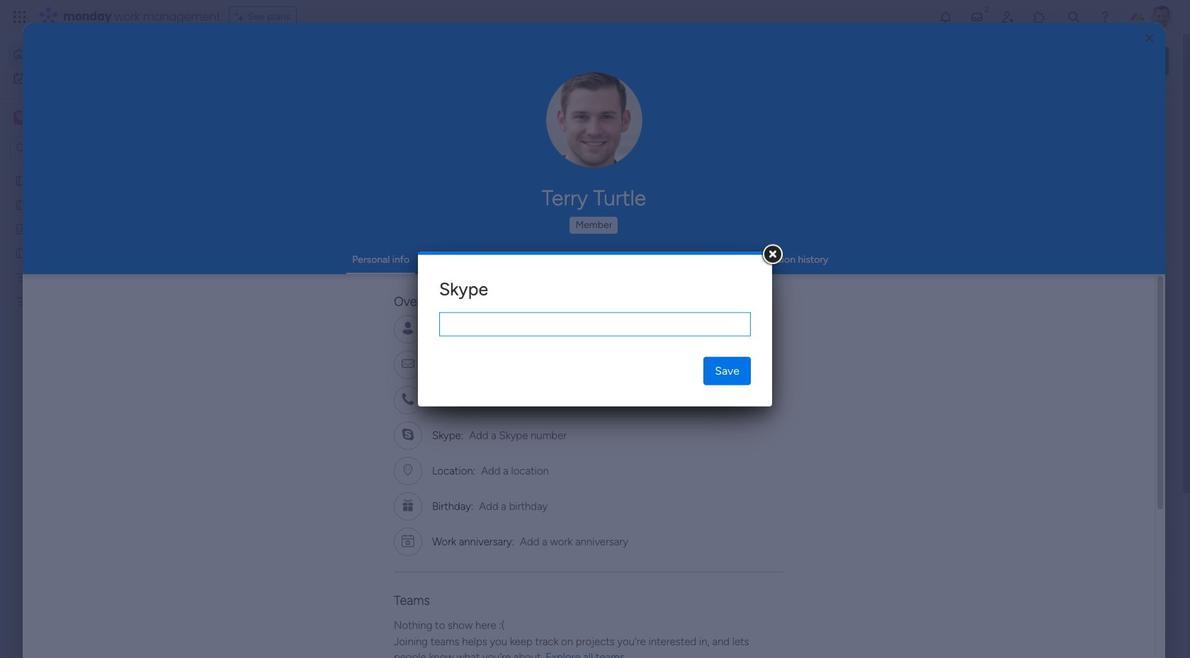 Task type: locate. For each thing, give the bounding box(es) containing it.
0 horizontal spatial public board image
[[15, 174, 28, 187]]

workspace image
[[13, 110, 28, 125], [16, 110, 25, 125]]

1 horizontal spatial add to favorites image
[[883, 259, 898, 273]]

1 vertical spatial public dashboard image
[[700, 259, 716, 274]]

2 horizontal spatial public board image
[[468, 259, 484, 274]]

update feed image
[[970, 10, 984, 24]]

public board image
[[15, 174, 28, 187], [237, 259, 252, 274], [468, 259, 484, 274]]

2 component image from the left
[[468, 281, 481, 294]]

1 vertical spatial add to favorites image
[[420, 433, 434, 447]]

1 horizontal spatial component image
[[468, 281, 481, 294]]

search everything image
[[1067, 10, 1081, 24]]

0 vertical spatial add to favorites image
[[883, 259, 898, 273]]

copied! image
[[527, 323, 537, 334]]

1 horizontal spatial public board image
[[237, 259, 252, 274]]

invite members image
[[1001, 10, 1015, 24]]

component image for add to favorites icon
[[468, 281, 481, 294]]

component image for remove from favorites image
[[237, 281, 249, 294]]

2 public board image from the top
[[15, 246, 28, 259]]

0 horizontal spatial public dashboard image
[[15, 222, 28, 235]]

1 vertical spatial public board image
[[15, 246, 28, 259]]

help image
[[1098, 10, 1112, 24]]

0 horizontal spatial component image
[[237, 281, 249, 294]]

0 vertical spatial public board image
[[15, 198, 28, 211]]

public board image
[[15, 198, 28, 211], [15, 246, 28, 259]]

None field
[[439, 312, 751, 336]]

public dashboard image
[[15, 222, 28, 235], [700, 259, 716, 274]]

option
[[0, 168, 181, 170]]

component image
[[237, 281, 249, 294], [468, 281, 481, 294]]

list box
[[0, 165, 181, 504]]

add to favorites image
[[883, 259, 898, 273], [420, 433, 434, 447]]

close image
[[1145, 33, 1154, 44]]

quick search results list box
[[219, 132, 922, 494]]

1 component image from the left
[[237, 281, 249, 294]]

0 horizontal spatial add to favorites image
[[420, 433, 434, 447]]



Task type: vqa. For each thing, say whether or not it's contained in the screenshot.
Activity within the button
no



Task type: describe. For each thing, give the bounding box(es) containing it.
notifications image
[[939, 10, 953, 24]]

see plans image
[[235, 9, 248, 25]]

terry turtle image
[[1150, 6, 1173, 28]]

select product image
[[13, 10, 27, 24]]

monday marketplace image
[[1032, 10, 1046, 24]]

templates image image
[[969, 285, 1156, 383]]

1 workspace image from the left
[[13, 110, 28, 125]]

dapulse x slim image
[[1148, 103, 1165, 120]]

1 public board image from the top
[[15, 198, 28, 211]]

2 workspace image from the left
[[16, 110, 25, 125]]

public board image for component icon related to add to favorites icon
[[468, 259, 484, 274]]

remove from favorites image
[[420, 259, 434, 273]]

getting started element
[[956, 516, 1169, 573]]

1 horizontal spatial public dashboard image
[[700, 259, 716, 274]]

public board image for remove from favorites image component icon
[[237, 259, 252, 274]]

0 vertical spatial public dashboard image
[[15, 222, 28, 235]]

help center element
[[956, 584, 1169, 641]]

add to favorites image
[[652, 259, 666, 273]]

2 image
[[980, 1, 993, 17]]

copied! image
[[551, 394, 562, 405]]



